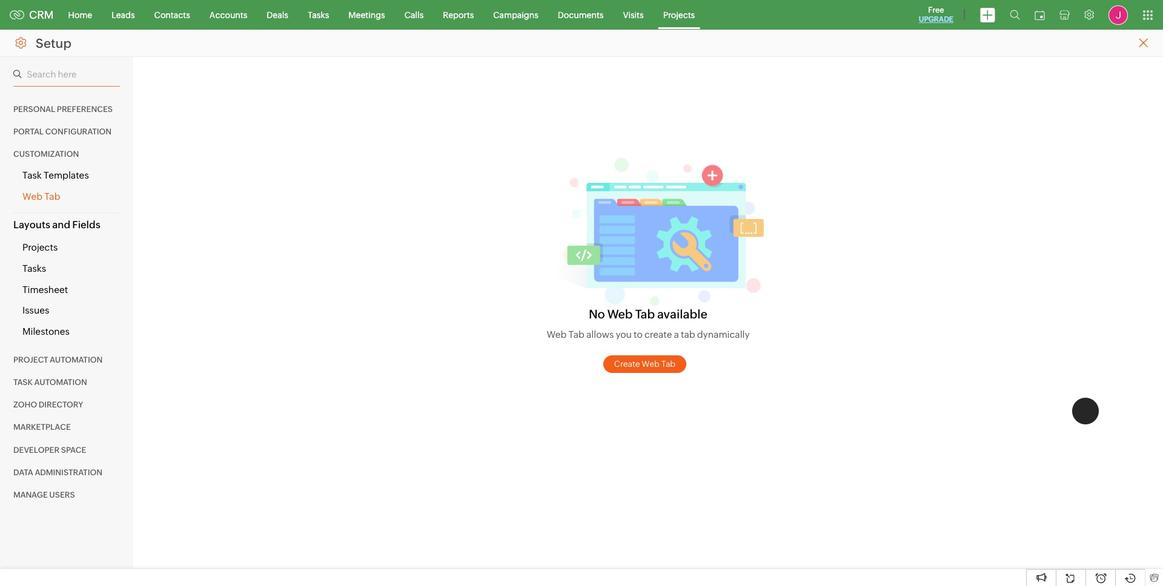 Task type: vqa. For each thing, say whether or not it's contained in the screenshot.
THE REPORTS Link
yes



Task type: locate. For each thing, give the bounding box(es) containing it.
home link
[[59, 0, 102, 29]]

profile image
[[1109, 5, 1128, 25]]

calls link
[[395, 0, 433, 29]]

home
[[68, 10, 92, 20]]

visits
[[623, 10, 644, 20]]

crm link
[[10, 8, 54, 21]]

search image
[[1010, 10, 1020, 20]]

free upgrade
[[919, 5, 953, 24]]

reports
[[443, 10, 474, 20]]

tasks link
[[298, 0, 339, 29]]

reports link
[[433, 0, 484, 29]]

campaigns link
[[484, 0, 548, 29]]

upgrade
[[919, 15, 953, 24]]

meetings link
[[339, 0, 395, 29]]

accounts link
[[200, 0, 257, 29]]

projects link
[[653, 0, 705, 29]]

campaigns
[[493, 10, 538, 20]]

documents link
[[548, 0, 613, 29]]

deals
[[267, 10, 288, 20]]



Task type: describe. For each thing, give the bounding box(es) containing it.
accounts
[[209, 10, 247, 20]]

calendar image
[[1035, 10, 1045, 20]]

profile element
[[1101, 0, 1135, 29]]

leads
[[112, 10, 135, 20]]

projects
[[663, 10, 695, 20]]

free
[[928, 5, 944, 15]]

crm
[[29, 8, 54, 21]]

create menu image
[[980, 8, 995, 22]]

create menu element
[[973, 0, 1003, 29]]

deals link
[[257, 0, 298, 29]]

calls
[[404, 10, 424, 20]]

leads link
[[102, 0, 145, 29]]

contacts link
[[145, 0, 200, 29]]

meetings
[[348, 10, 385, 20]]

documents
[[558, 10, 604, 20]]

tasks
[[308, 10, 329, 20]]

visits link
[[613, 0, 653, 29]]

search element
[[1003, 0, 1027, 30]]

contacts
[[154, 10, 190, 20]]



